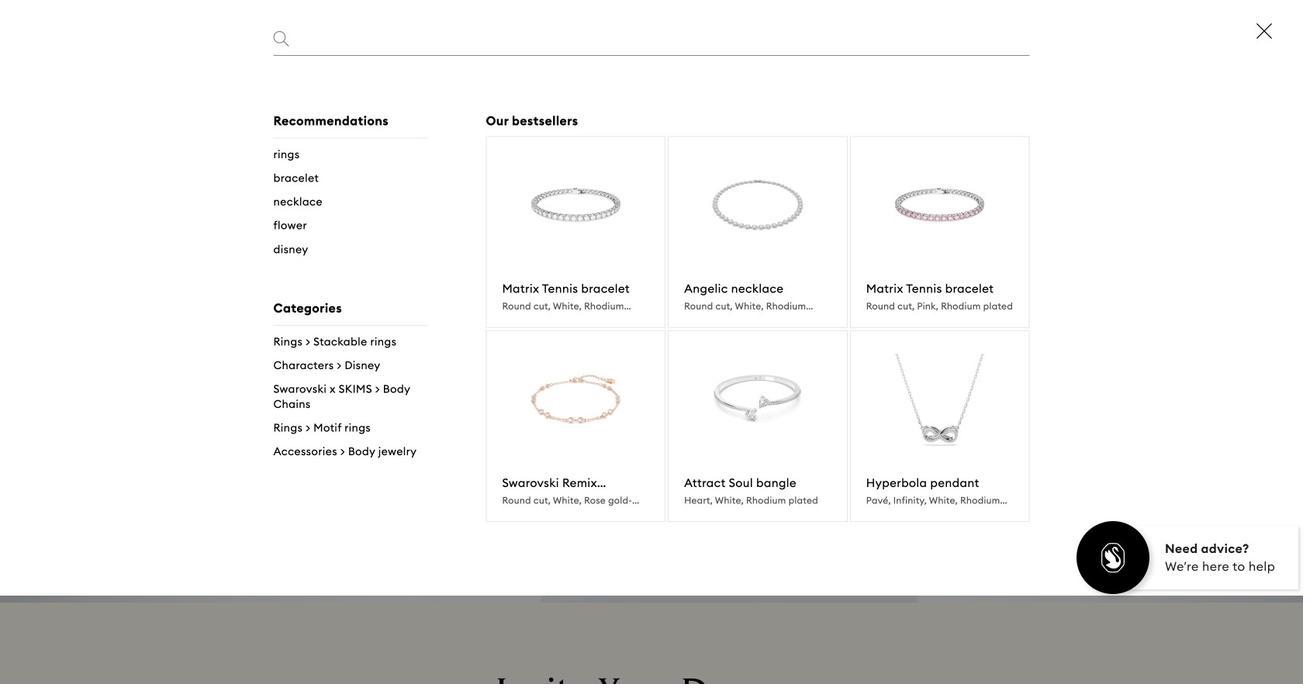 Task type: locate. For each thing, give the bounding box(es) containing it.
country-selector image image
[[19, 73, 33, 86]]

Search field
[[298, 26, 1030, 56]]

cart-mobile image image
[[1170, 213, 1182, 227]]

left-locator image image
[[164, 73, 172, 86]]

swarovski image
[[379, 109, 925, 183]]

search image image
[[1114, 214, 1128, 228]]

left-wishlist image image
[[1272, 75, 1284, 85]]

live chat icon, click to open the live chat pane. image
[[1075, 519, 1303, 603]]



Task type: describe. For each thing, give the bounding box(es) containing it.
left login image
[[1153, 75, 1162, 85]]



Task type: vqa. For each thing, say whether or not it's contained in the screenshot.
the left 10%
no



